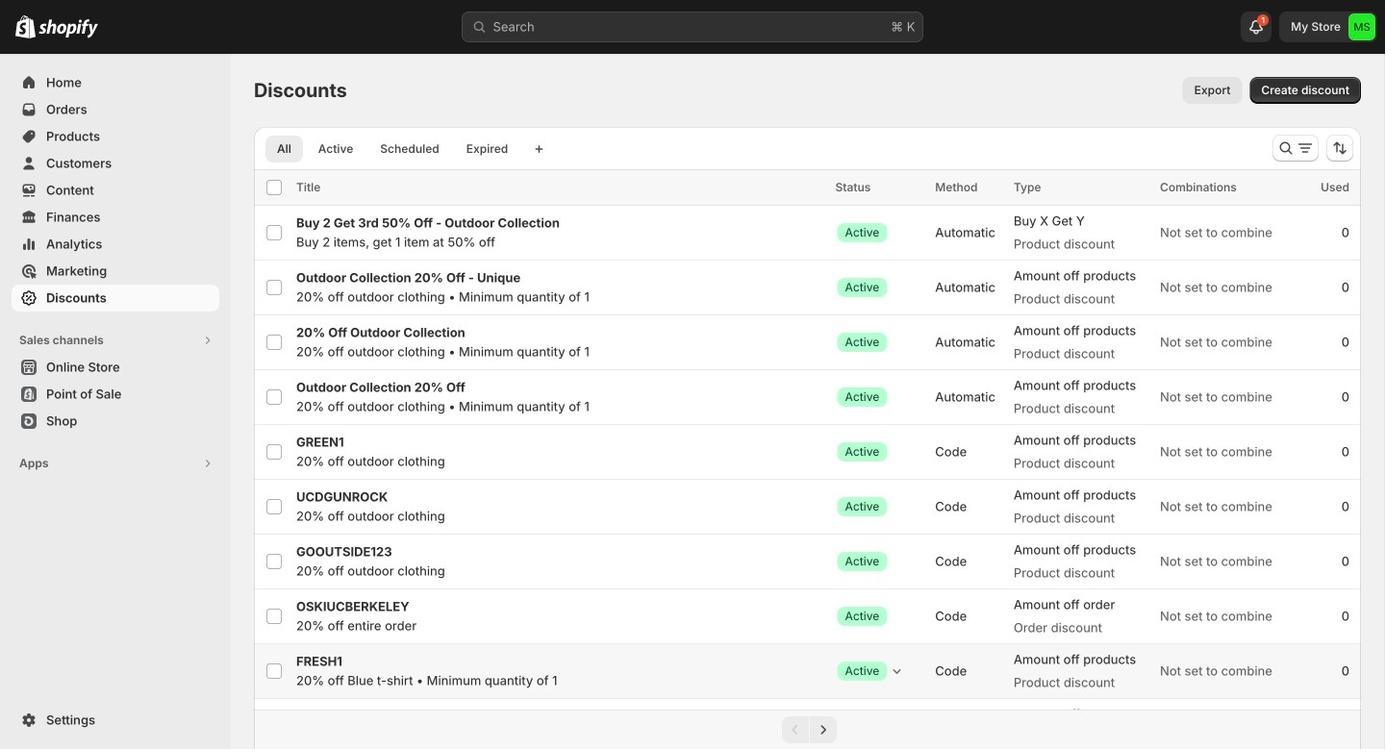 Task type: locate. For each thing, give the bounding box(es) containing it.
shopify image
[[15, 15, 36, 38], [38, 19, 98, 38]]

tab list
[[262, 135, 524, 163]]



Task type: vqa. For each thing, say whether or not it's contained in the screenshot.
top number
no



Task type: describe. For each thing, give the bounding box(es) containing it.
my store image
[[1349, 13, 1375, 40]]

pagination element
[[254, 710, 1361, 749]]

1 horizontal spatial shopify image
[[38, 19, 98, 38]]

0 horizontal spatial shopify image
[[15, 15, 36, 38]]



